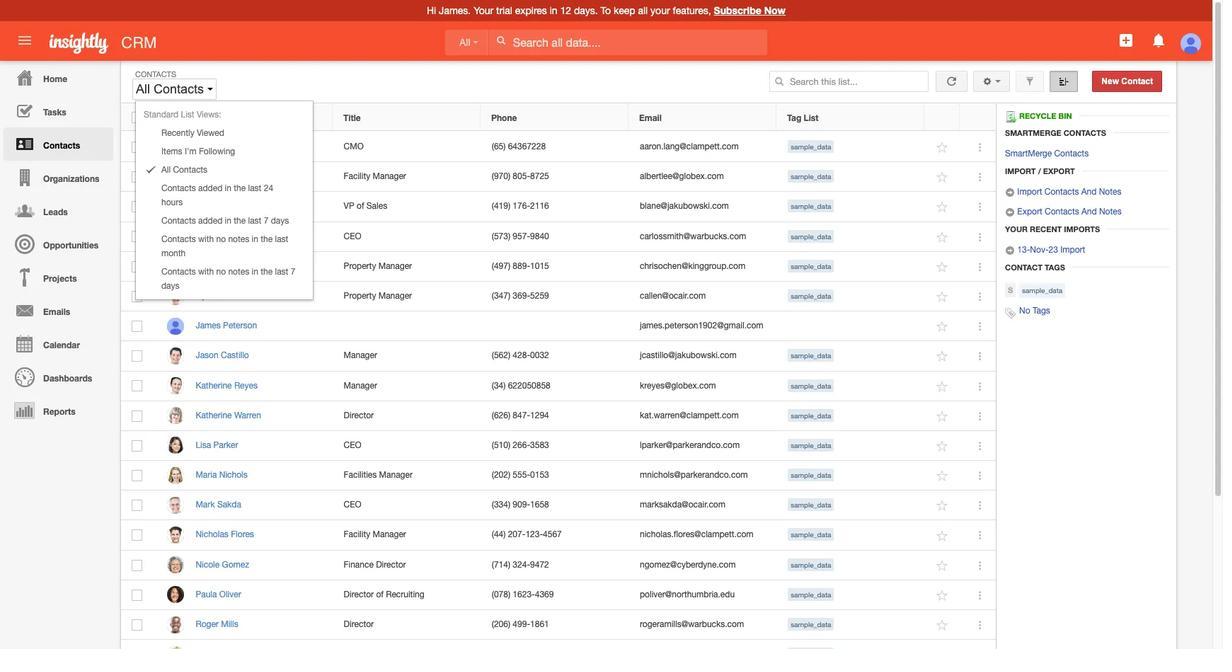 Task type: locate. For each thing, give the bounding box(es) containing it.
contacts added in the last 7 days
[[161, 216, 289, 226]]

909-
[[513, 500, 530, 510]]

katherine
[[196, 381, 232, 391], [196, 410, 232, 420]]

(202)
[[492, 470, 511, 480]]

maria nichols
[[196, 470, 248, 480]]

director cell up facilities manager cell
[[333, 401, 481, 431]]

1 circle arrow right image from the top
[[1006, 188, 1015, 198]]

contacts up organizations 'link'
[[43, 140, 80, 151]]

property manager cell
[[333, 252, 481, 282], [333, 282, 481, 312]]

contacts up standard list views:
[[154, 82, 204, 96]]

2 no from the top
[[216, 267, 226, 277]]

poliver@northumbria.edu cell
[[629, 581, 777, 610]]

11 follow image from the top
[[936, 589, 950, 603]]

days down 24
[[271, 216, 289, 226]]

in left 12
[[550, 5, 558, 16]]

of for vp
[[357, 201, 364, 211]]

i'm
[[185, 147, 197, 156]]

lisa parker link
[[196, 440, 245, 450]]

katherine for katherine reyes
[[196, 381, 232, 391]]

(562) 428-0032
[[492, 351, 549, 361]]

0 vertical spatial facility
[[344, 172, 370, 181]]

albertlee@globex.com
[[640, 172, 724, 181]]

callen@ocair.com
[[640, 291, 706, 301]]

(44) 207-123-4567
[[492, 530, 562, 540]]

list for standard
[[181, 110, 194, 120]]

cell
[[185, 192, 333, 222], [333, 312, 481, 342], [481, 312, 629, 342], [777, 312, 926, 342], [121, 640, 156, 649], [156, 640, 185, 649], [185, 640, 333, 649], [333, 640, 481, 649], [481, 640, 629, 649], [629, 640, 777, 649], [777, 640, 926, 649], [961, 640, 996, 649]]

mnichols@parkerandco.com cell
[[629, 461, 777, 491]]

1 vertical spatial added
[[198, 216, 223, 226]]

ceo down vp
[[344, 231, 362, 241]]

your left trial on the top left
[[474, 5, 494, 16]]

1 horizontal spatial export
[[1044, 167, 1075, 176]]

the
[[234, 183, 246, 193], [234, 216, 246, 226], [261, 234, 273, 244], [261, 267, 273, 277]]

contact right new
[[1122, 76, 1154, 86]]

added
[[198, 183, 223, 193], [198, 216, 223, 226]]

row containing carlos smith
[[121, 222, 996, 252]]

17 row from the top
[[121, 581, 996, 610]]

mills
[[221, 620, 238, 630]]

None checkbox
[[132, 112, 142, 123], [132, 142, 143, 153], [132, 231, 143, 243], [132, 351, 143, 362], [132, 381, 143, 392], [132, 440, 143, 452], [132, 470, 143, 481], [132, 590, 143, 601], [132, 620, 143, 631], [132, 112, 142, 123], [132, 142, 143, 153], [132, 231, 143, 243], [132, 351, 143, 362], [132, 381, 143, 392], [132, 440, 143, 452], [132, 470, 143, 481], [132, 590, 143, 601], [132, 620, 143, 631]]

5 follow image from the top
[[936, 290, 950, 304]]

1 with from the top
[[198, 234, 214, 244]]

1 vertical spatial contact
[[1006, 263, 1043, 272]]

smartmerge for smartmerge contacts
[[1006, 128, 1062, 137]]

contact down the 13-
[[1006, 263, 1043, 272]]

0 vertical spatial your
[[474, 5, 494, 16]]

1 vertical spatial notes
[[228, 267, 249, 277]]

row containing nicholas flores
[[121, 521, 996, 551]]

albert
[[196, 172, 218, 181]]

property manager for (347)
[[344, 291, 412, 301]]

0 horizontal spatial days
[[161, 281, 180, 291]]

(714) 324-9472 cell
[[481, 551, 629, 581]]

2 director cell from the top
[[333, 610, 481, 640]]

1 property manager cell from the top
[[333, 252, 481, 282]]

contacts up hours
[[161, 183, 196, 193]]

export right "circle arrow left" icon
[[1018, 207, 1043, 217]]

last right the smith
[[275, 234, 288, 244]]

1 horizontal spatial 7
[[291, 267, 296, 277]]

finance director cell
[[333, 551, 481, 581]]

facility manager up sales
[[344, 172, 406, 181]]

ceo for parker
[[344, 440, 362, 450]]

nicholas
[[196, 530, 229, 540]]

circle arrow right image
[[1006, 188, 1015, 198], [1006, 246, 1015, 256]]

(497) 889-1015 cell
[[481, 252, 629, 282]]

row containing jason castillo
[[121, 342, 996, 371]]

contacts up export contacts and notes link
[[1045, 187, 1080, 197]]

kat.warren@clampett.com cell
[[629, 401, 777, 431]]

12 row from the top
[[121, 431, 996, 461]]

2 horizontal spatial all
[[460, 37, 471, 48]]

circle arrow right image inside the 13-nov-23 import link
[[1006, 246, 1015, 256]]

0 vertical spatial notes
[[228, 234, 249, 244]]

(419) 176-2116 cell
[[481, 192, 629, 222]]

16 row from the top
[[121, 551, 996, 581]]

sample_data for kreyes@globex.com
[[791, 381, 832, 390]]

(626) 847-1294 cell
[[481, 401, 629, 431]]

in right the smith
[[252, 234, 258, 244]]

property for allen
[[344, 291, 376, 301]]

smartmerge for smartmerge contacts
[[1006, 149, 1052, 159]]

tasks link
[[4, 94, 113, 127]]

11 row from the top
[[121, 401, 996, 431]]

3 ceo cell from the top
[[333, 491, 481, 521]]

0 horizontal spatial of
[[357, 201, 364, 211]]

4 follow image from the top
[[936, 260, 950, 274]]

keep
[[614, 5, 636, 16]]

director up facilities
[[344, 410, 374, 420]]

notes inside contacts with no notes in the last 7 days
[[228, 267, 249, 277]]

ceo down facilities
[[344, 500, 362, 510]]

and up imports
[[1082, 207, 1097, 217]]

0 horizontal spatial 7
[[264, 216, 269, 226]]

in down lee
[[225, 183, 232, 193]]

mnichols@parkerandco.com
[[640, 470, 748, 480]]

2 vertical spatial ceo cell
[[333, 491, 481, 521]]

notes up imports
[[1100, 207, 1122, 217]]

3 follow image from the top
[[936, 201, 950, 214]]

no inside contacts with no notes in the last 7 days
[[216, 267, 226, 277]]

7 follow image from the top
[[936, 470, 950, 483]]

facility manager up finance director on the left of the page
[[344, 530, 406, 540]]

all contacts inside "button"
[[136, 82, 208, 96]]

list right tag
[[804, 113, 819, 123]]

0 vertical spatial circle arrow right image
[[1006, 188, 1015, 198]]

4567
[[543, 530, 562, 540]]

266-
[[513, 440, 530, 450]]

notes for export contacts and notes
[[1100, 207, 1122, 217]]

no inside contacts with no notes in the last month
[[216, 234, 226, 244]]

2 property from the top
[[344, 291, 376, 301]]

1 manager cell from the top
[[333, 342, 481, 371]]

all contacts up standard
[[136, 82, 208, 96]]

1 vertical spatial notes
[[1100, 207, 1122, 217]]

katherine up lisa parker
[[196, 410, 232, 420]]

1 ceo cell from the top
[[333, 222, 481, 252]]

follow image for callen@ocair.com
[[936, 290, 950, 304]]

6 follow image from the top
[[936, 619, 950, 632]]

follow image for poliver@northumbria.edu
[[936, 589, 950, 603]]

1294
[[530, 410, 549, 420]]

last
[[248, 183, 262, 193], [248, 216, 262, 226], [275, 234, 288, 244], [275, 267, 288, 277]]

facility manager for (970)
[[344, 172, 406, 181]]

row containing roger mills
[[121, 610, 996, 640]]

manager inside cell
[[379, 470, 413, 480]]

1 vertical spatial facility manager cell
[[333, 521, 481, 551]]

days down month
[[161, 281, 180, 291]]

1 vertical spatial 7
[[291, 267, 296, 277]]

0 vertical spatial import
[[1006, 167, 1036, 176]]

last inside contacts added in the last 24 hours
[[248, 183, 262, 193]]

1 vertical spatial all contacts
[[161, 165, 208, 175]]

2 follow image from the top
[[936, 171, 950, 184]]

all for "all contacts" "button"
[[136, 82, 150, 96]]

5259
[[530, 291, 549, 301]]

sample_data for aaron.lang@clampett.com
[[791, 142, 832, 151]]

(562) 428-0032 cell
[[481, 342, 629, 371]]

2 with from the top
[[198, 267, 214, 277]]

katherine down jason
[[196, 381, 232, 391]]

roger
[[196, 620, 219, 630]]

2 facility manager cell from the top
[[333, 521, 481, 551]]

notes for month
[[228, 234, 249, 244]]

2 ceo from the top
[[344, 440, 362, 450]]

notifications image
[[1150, 32, 1167, 49]]

all
[[638, 5, 648, 16]]

ceo up facilities
[[344, 440, 362, 450]]

sample_data for ngomez@cyberdyne.com
[[791, 561, 832, 569]]

facility manager for (44)
[[344, 530, 406, 540]]

tags
[[1033, 306, 1051, 316]]

24
[[264, 183, 273, 193]]

1 follow image from the top
[[936, 231, 950, 244]]

follow image for mnichols@parkerandco.com
[[936, 470, 950, 483]]

all up standard
[[136, 82, 150, 96]]

vp
[[344, 201, 355, 211]]

sample_data for callen@ocair.com
[[791, 292, 832, 300]]

row
[[121, 104, 996, 131], [121, 132, 996, 162], [121, 162, 996, 192], [121, 192, 996, 222], [121, 222, 996, 252], [121, 252, 996, 282], [121, 282, 996, 312], [121, 312, 996, 342], [121, 342, 996, 371], [121, 371, 996, 401], [121, 401, 996, 431], [121, 431, 996, 461], [121, 461, 996, 491], [121, 491, 996, 521], [121, 521, 996, 551], [121, 551, 996, 581], [121, 581, 996, 610], [121, 610, 996, 640], [121, 640, 996, 649]]

6 follow image from the top
[[936, 320, 950, 334]]

7 right the chen
[[291, 267, 296, 277]]

1 vertical spatial director cell
[[333, 610, 481, 640]]

follow image for carlossmith@warbucks.com
[[936, 231, 950, 244]]

0 vertical spatial days
[[271, 216, 289, 226]]

contacts added in the last 24 hours
[[161, 183, 273, 207]]

(497) 889-1015
[[492, 261, 549, 271]]

the down lee
[[234, 183, 246, 193]]

follow image
[[936, 231, 950, 244], [936, 350, 950, 364], [936, 380, 950, 393], [936, 410, 950, 423], [936, 440, 950, 453], [936, 619, 950, 632], [936, 649, 950, 649]]

ceo cell
[[333, 222, 481, 252], [333, 431, 481, 461], [333, 491, 481, 521]]

ceo cell up the facilities manager
[[333, 431, 481, 461]]

3 ceo from the top
[[344, 500, 362, 510]]

3 row from the top
[[121, 162, 996, 192]]

sample_data for lparker@parkerandco.com
[[791, 441, 832, 450]]

2 vertical spatial ceo
[[344, 500, 362, 510]]

facility manager cell up finance director on the left of the page
[[333, 521, 481, 551]]

2 added from the top
[[198, 216, 223, 226]]

0 horizontal spatial export
[[1018, 207, 1043, 217]]

(347) 369-5259 cell
[[481, 282, 629, 312]]

manager for (970) 805-8725
[[373, 172, 406, 181]]

(34) 622050858 cell
[[481, 371, 629, 401]]

0 horizontal spatial contact
[[1006, 263, 1043, 272]]

all contacts down i'm
[[161, 165, 208, 175]]

chris
[[196, 261, 216, 271]]

0 vertical spatial facility manager
[[344, 172, 406, 181]]

2116
[[530, 201, 549, 211]]

row group
[[121, 132, 996, 649]]

james.peterson1902@gmail.com
[[640, 321, 764, 331]]

s
[[1008, 285, 1013, 295]]

2 circle arrow right image from the top
[[1006, 246, 1015, 256]]

import left '/'
[[1006, 167, 1036, 176]]

title
[[343, 113, 361, 123]]

circle arrow right image up "circle arrow left" icon
[[1006, 188, 1015, 198]]

lparker@parkerandco.com cell
[[629, 431, 777, 461]]

column header down refresh list icon
[[925, 104, 960, 131]]

ceo cell down the facilities manager
[[333, 491, 481, 521]]

18 row from the top
[[121, 610, 996, 640]]

jcastillo@jakubowski.com cell
[[629, 342, 777, 371]]

facility for flores
[[344, 530, 370, 540]]

facility manager cell
[[333, 162, 481, 192], [333, 521, 481, 551]]

None checkbox
[[132, 171, 143, 183], [132, 201, 143, 213], [132, 261, 143, 272], [132, 291, 143, 302], [132, 321, 143, 332], [132, 410, 143, 422], [132, 500, 143, 511], [132, 530, 143, 541], [132, 560, 143, 571], [132, 171, 143, 183], [132, 201, 143, 213], [132, 261, 143, 272], [132, 291, 143, 302], [132, 321, 143, 332], [132, 410, 143, 422], [132, 500, 143, 511], [132, 530, 143, 541], [132, 560, 143, 571]]

8 row from the top
[[121, 312, 996, 342]]

1 vertical spatial property
[[344, 291, 376, 301]]

director inside director of recruiting cell
[[344, 590, 374, 600]]

0 vertical spatial of
[[357, 201, 364, 211]]

7 down 24
[[264, 216, 269, 226]]

1 horizontal spatial of
[[376, 590, 384, 600]]

following
[[199, 147, 235, 156]]

0 vertical spatial ceo cell
[[333, 222, 481, 252]]

carlossmith@warbucks.com
[[640, 231, 747, 241]]

navigation
[[0, 61, 113, 427]]

sample_data for marksakda@ocair.com
[[791, 501, 832, 509]]

2 column header from the left
[[960, 104, 996, 131]]

with inside contacts with no notes in the last 7 days
[[198, 267, 214, 277]]

0 vertical spatial katherine
[[196, 381, 232, 391]]

1 column header from the left
[[925, 104, 960, 131]]

14 row from the top
[[121, 491, 996, 521]]

manager for (347) 369-5259
[[379, 291, 412, 301]]

facilities manager cell
[[333, 461, 481, 491]]

kat.warren@clampett.com
[[640, 410, 739, 420]]

1 horizontal spatial list
[[804, 113, 819, 123]]

12
[[560, 5, 572, 16]]

10 follow image from the top
[[936, 559, 950, 573]]

last right the chen
[[275, 267, 288, 277]]

import
[[1006, 167, 1036, 176], [1018, 187, 1043, 197], [1061, 245, 1086, 255]]

albertlee@globex.com cell
[[629, 162, 777, 192]]

847-
[[513, 410, 530, 420]]

column header down cog icon
[[960, 104, 996, 131]]

manager for (202) 555-0153
[[379, 470, 413, 480]]

1 facility manager from the top
[[344, 172, 406, 181]]

1 horizontal spatial days
[[271, 216, 289, 226]]

and up export contacts and notes
[[1082, 187, 1097, 197]]

(626)
[[492, 410, 511, 420]]

carlos smith
[[196, 231, 245, 241]]

2 smartmerge from the top
[[1006, 149, 1052, 159]]

5 follow image from the top
[[936, 440, 950, 453]]

row containing chris chen
[[121, 252, 996, 282]]

carlossmith@warbucks.com cell
[[629, 222, 777, 252]]

0 vertical spatial director cell
[[333, 401, 481, 431]]

facility up finance
[[344, 530, 370, 540]]

in right the chen
[[252, 267, 258, 277]]

2 property manager from the top
[[344, 291, 412, 301]]

added up carlos
[[198, 216, 223, 226]]

0 horizontal spatial all
[[136, 82, 150, 96]]

albert lee link
[[196, 172, 242, 181]]

contacts up month
[[161, 234, 196, 244]]

1 katherine from the top
[[196, 381, 232, 391]]

1 vertical spatial days
[[161, 281, 180, 291]]

0 vertical spatial ceo
[[344, 231, 362, 241]]

contacts inside navigation
[[43, 140, 80, 151]]

to
[[601, 5, 611, 16]]

2 manager cell from the top
[[333, 371, 481, 401]]

3 follow image from the top
[[936, 380, 950, 393]]

1 row from the top
[[121, 104, 996, 131]]

1 smartmerge from the top
[[1006, 128, 1062, 137]]

sample_data for carlossmith@warbucks.com
[[791, 232, 832, 240]]

all inside "button"
[[136, 82, 150, 96]]

2 facility from the top
[[344, 530, 370, 540]]

follow image
[[936, 141, 950, 154], [936, 171, 950, 184], [936, 201, 950, 214], [936, 260, 950, 274], [936, 290, 950, 304], [936, 320, 950, 334], [936, 470, 950, 483], [936, 499, 950, 513], [936, 529, 950, 543], [936, 559, 950, 573], [936, 589, 950, 603]]

circle arrow left image
[[1006, 208, 1015, 218]]

manager cell
[[333, 342, 481, 371], [333, 371, 481, 401]]

contacts down month
[[161, 267, 196, 277]]

5 row from the top
[[121, 222, 996, 252]]

imports
[[1065, 225, 1100, 234]]

0 vertical spatial and
[[1082, 187, 1097, 197]]

leads link
[[4, 194, 113, 227]]

added down albert
[[198, 183, 223, 193]]

no
[[216, 234, 226, 244], [216, 267, 226, 277]]

katherine for katherine warren
[[196, 410, 232, 420]]

notes up export contacts and notes
[[1100, 187, 1122, 197]]

2 row from the top
[[121, 132, 996, 162]]

0 horizontal spatial your
[[474, 5, 494, 16]]

nicholas.flores@clampett.com cell
[[629, 521, 777, 551]]

15 row from the top
[[121, 521, 996, 551]]

contact
[[1122, 76, 1154, 86], [1006, 263, 1043, 272]]

circle arrow right image inside import contacts and notes link
[[1006, 188, 1015, 198]]

1 facility from the top
[[344, 172, 370, 181]]

4 follow image from the top
[[936, 410, 950, 423]]

13 row from the top
[[121, 461, 996, 491]]

with for contacts with no notes in the last 7 days
[[198, 267, 214, 277]]

2 katherine from the top
[[196, 410, 232, 420]]

1 added from the top
[[198, 183, 223, 193]]

(714)
[[492, 560, 511, 570]]

0 vertical spatial smartmerge
[[1006, 128, 1062, 137]]

all contacts for all contacts link in the top of the page
[[161, 165, 208, 175]]

0 vertical spatial property manager
[[344, 261, 412, 271]]

ngomez@cyberdyne.com cell
[[629, 551, 777, 581]]

0 vertical spatial all contacts
[[136, 82, 208, 96]]

in inside contacts with no notes in the last month
[[252, 234, 258, 244]]

all down james.
[[460, 37, 471, 48]]

1 vertical spatial and
[[1082, 207, 1097, 217]]

1 horizontal spatial your
[[1006, 225, 1028, 234]]

1 vertical spatial circle arrow right image
[[1006, 246, 1015, 256]]

in inside contacts added in the last 7 days link
[[225, 216, 232, 226]]

1 notes from the top
[[228, 234, 249, 244]]

1 property from the top
[[344, 261, 376, 271]]

ngomez@cyberdyne.com
[[640, 560, 736, 570]]

1 vertical spatial ceo
[[344, 440, 362, 450]]

home link
[[4, 61, 113, 94]]

subscribe now link
[[714, 4, 786, 16]]

1 vertical spatial katherine
[[196, 410, 232, 420]]

2 follow image from the top
[[936, 350, 950, 364]]

0 horizontal spatial list
[[181, 110, 194, 120]]

0 vertical spatial notes
[[1100, 187, 1122, 197]]

lparker@parkerandco.com
[[640, 440, 740, 450]]

contacts with no notes in the last month
[[161, 234, 288, 258]]

0 vertical spatial added
[[198, 183, 223, 193]]

and inside export contacts and notes link
[[1082, 207, 1097, 217]]

navigation containing home
[[0, 61, 113, 427]]

recycle
[[1020, 111, 1057, 120]]

9 row from the top
[[121, 342, 996, 371]]

manager for (44) 207-123-4567
[[373, 530, 406, 540]]

reports
[[43, 406, 76, 417]]

notes inside contacts with no notes in the last month
[[228, 234, 249, 244]]

export right '/'
[[1044, 167, 1075, 176]]

all down items
[[161, 165, 171, 175]]

last inside contacts with no notes in the last 7 days
[[275, 267, 288, 277]]

james.peterson1902@gmail.com cell
[[629, 312, 777, 342]]

circle arrow right image left the 13-
[[1006, 246, 1015, 256]]

0 vertical spatial export
[[1044, 167, 1075, 176]]

1 vertical spatial of
[[376, 590, 384, 600]]

of for director
[[376, 590, 384, 600]]

1 vertical spatial property manager
[[344, 291, 412, 301]]

all contacts
[[136, 82, 208, 96], [161, 165, 208, 175]]

blane@jakubowski.com
[[640, 201, 729, 211]]

days inside contacts with no notes in the last 7 days
[[161, 281, 180, 291]]

1 vertical spatial with
[[198, 267, 214, 277]]

the inside contacts with no notes in the last 7 days
[[261, 267, 273, 277]]

1 notes from the top
[[1100, 187, 1122, 197]]

in up "carlos smith" link
[[225, 216, 232, 226]]

1 vertical spatial facility manager
[[344, 530, 406, 540]]

all contacts for "all contacts" "button"
[[136, 82, 208, 96]]

1 vertical spatial export
[[1018, 207, 1043, 217]]

no tags link
[[1020, 306, 1051, 316]]

sample_data for rogeramills@warbucks.com
[[791, 620, 832, 629]]

2 notes from the top
[[228, 267, 249, 277]]

(334) 909-1658
[[492, 500, 549, 510]]

1 vertical spatial your
[[1006, 225, 1028, 234]]

0 vertical spatial property
[[344, 261, 376, 271]]

import right 23 in the top of the page
[[1061, 245, 1086, 255]]

your down "circle arrow left" icon
[[1006, 225, 1028, 234]]

8 follow image from the top
[[936, 499, 950, 513]]

the right the smith
[[261, 234, 273, 244]]

added inside contacts added in the last 24 hours
[[198, 183, 223, 193]]

list inside row
[[804, 113, 819, 123]]

import contacts and notes link
[[1006, 187, 1122, 198]]

director cell
[[333, 401, 481, 431], [333, 610, 481, 640]]

no for month
[[216, 234, 226, 244]]

with inside contacts with no notes in the last month
[[198, 234, 214, 244]]

4 row from the top
[[121, 192, 996, 222]]

sample_data
[[791, 142, 832, 151], [791, 172, 832, 181], [791, 202, 832, 211], [791, 232, 832, 240], [791, 262, 832, 270], [1023, 286, 1063, 295], [791, 292, 832, 300], [791, 351, 832, 360], [791, 381, 832, 390], [791, 411, 832, 420], [791, 441, 832, 450], [791, 471, 832, 479], [791, 501, 832, 509], [791, 531, 832, 539], [791, 561, 832, 569], [791, 590, 832, 599], [791, 620, 832, 629]]

7 row from the top
[[121, 282, 996, 312]]

director down finance
[[344, 590, 374, 600]]

contacts inside "button"
[[154, 82, 204, 96]]

sample_data for nicholas.flores@clampett.com
[[791, 531, 832, 539]]

1 property manager from the top
[[344, 261, 412, 271]]

contacts with no notes in the last month link
[[136, 230, 313, 263]]

2 ceo cell from the top
[[333, 431, 481, 461]]

sample_data for blane@jakubowski.com
[[791, 202, 832, 211]]

sample_data for kat.warren@clampett.com
[[791, 411, 832, 420]]

2 property manager cell from the top
[[333, 282, 481, 312]]

1 vertical spatial import
[[1018, 187, 1043, 197]]

324-
[[513, 560, 530, 570]]

1 follow image from the top
[[936, 141, 950, 154]]

1 director cell from the top
[[333, 401, 481, 431]]

contacts down crm
[[135, 70, 176, 79]]

cog image
[[983, 76, 993, 86]]

1 vertical spatial ceo cell
[[333, 431, 481, 461]]

contacts
[[135, 70, 176, 79], [154, 82, 204, 96], [43, 140, 80, 151], [1055, 149, 1089, 159], [173, 165, 208, 175], [161, 183, 196, 193], [1045, 187, 1080, 197], [1045, 207, 1080, 217], [161, 216, 196, 226], [161, 234, 196, 244], [161, 267, 196, 277]]

0 vertical spatial contact
[[1122, 76, 1154, 86]]

2 notes from the top
[[1100, 207, 1122, 217]]

row containing nicole gomez
[[121, 551, 996, 581]]

2 vertical spatial all
[[161, 165, 171, 175]]

sample_data for poliver@northumbria.edu
[[791, 590, 832, 599]]

contacts
[[1064, 128, 1107, 137]]

0 vertical spatial facility manager cell
[[333, 162, 481, 192]]

smartmerge up '/'
[[1006, 149, 1052, 159]]

ceo for sakda
[[344, 500, 362, 510]]

list left full at the left top of page
[[181, 110, 194, 120]]

circle arrow right image for import contacts and notes
[[1006, 188, 1015, 198]]

sample_data for mnichols@parkerandco.com
[[791, 471, 832, 479]]

smartmerge down recycle
[[1006, 128, 1062, 137]]

property for chen
[[344, 261, 376, 271]]

director
[[344, 410, 374, 420], [376, 560, 406, 570], [344, 590, 374, 600], [344, 620, 374, 630]]

row group containing aaron lang
[[121, 132, 996, 649]]

of right vp
[[357, 201, 364, 211]]

499-
[[513, 620, 530, 630]]

director up director of recruiting
[[376, 560, 406, 570]]

1 facility manager cell from the top
[[333, 162, 481, 192]]

facility down cmo
[[344, 172, 370, 181]]

the right the chen
[[261, 267, 273, 277]]

director cell down recruiting
[[333, 610, 481, 640]]

1 ceo from the top
[[344, 231, 362, 241]]

2 facility manager from the top
[[344, 530, 406, 540]]

1 vertical spatial facility
[[344, 530, 370, 540]]

1 no from the top
[[216, 234, 226, 244]]

follow image for albertlee@globex.com
[[936, 171, 950, 184]]

sample_data for albertlee@globex.com
[[791, 172, 832, 181]]

1 vertical spatial smartmerge
[[1006, 149, 1052, 159]]

0 vertical spatial no
[[216, 234, 226, 244]]

cynthia allen
[[196, 291, 246, 301]]

1 vertical spatial all
[[136, 82, 150, 96]]

13-nov-23 import link
[[1006, 245, 1086, 256]]

column header
[[925, 104, 960, 131], [960, 104, 996, 131]]

1 vertical spatial no
[[216, 267, 226, 277]]

1 horizontal spatial all
[[161, 165, 171, 175]]

property manager cell for (497) 889-1015
[[333, 252, 481, 282]]

import for import contacts and notes
[[1018, 187, 1043, 197]]

castillo
[[221, 351, 249, 361]]

row containing vp of sales
[[121, 192, 996, 222]]

import down '/'
[[1018, 187, 1043, 197]]

(078) 1623-4369 cell
[[481, 581, 629, 610]]

ceo cell down sales
[[333, 222, 481, 252]]

1658
[[530, 500, 549, 510]]

6 row from the top
[[121, 252, 996, 282]]

last left 24
[[248, 183, 262, 193]]

facility manager cell up sales
[[333, 162, 481, 192]]

of left recruiting
[[376, 590, 384, 600]]

0 vertical spatial with
[[198, 234, 214, 244]]

9 follow image from the top
[[936, 529, 950, 543]]

lee
[[221, 172, 234, 181]]

albert lee
[[196, 172, 234, 181]]

and inside import contacts and notes link
[[1082, 187, 1097, 197]]

10 row from the top
[[121, 371, 996, 401]]

property manager for (497)
[[344, 261, 412, 271]]



Task type: vqa. For each thing, say whether or not it's contained in the screenshot.
the james.peterson1902@gmail.com
yes



Task type: describe. For each thing, give the bounding box(es) containing it.
paula oliver
[[196, 590, 241, 600]]

bin
[[1059, 111, 1073, 120]]

manager cell for (562) 428-0032
[[333, 342, 481, 371]]

import / export
[[1006, 167, 1075, 176]]

added for hours
[[198, 183, 223, 193]]

oliver
[[219, 590, 241, 600]]

your inside 'hi james. your trial expires in 12 days. to keep all your features, subscribe now'
[[474, 5, 494, 16]]

hi james. your trial expires in 12 days. to keep all your features, subscribe now
[[427, 4, 786, 16]]

mark sakda link
[[196, 500, 248, 510]]

follow image for kreyes@globex.com
[[936, 380, 950, 393]]

phone
[[491, 113, 517, 123]]

manager cell for (34) 622050858
[[333, 371, 481, 401]]

nicholas flores
[[196, 530, 254, 540]]

9472
[[530, 560, 549, 570]]

hours
[[161, 198, 183, 207]]

contacts down hours
[[161, 216, 196, 226]]

follow image for lparker@parkerandco.com
[[936, 440, 950, 453]]

follow image for rogeramills@warbucks.com
[[936, 619, 950, 632]]

row containing mark sakda
[[121, 491, 996, 521]]

contacts down import contacts and notes link in the right top of the page
[[1045, 207, 1080, 217]]

ceo cell for (510) 266-3583
[[333, 431, 481, 461]]

director inside finance director cell
[[376, 560, 406, 570]]

organizations
[[43, 173, 99, 184]]

your
[[651, 5, 670, 16]]

176-
[[513, 201, 530, 211]]

(078) 1623-4369
[[492, 590, 554, 600]]

contact tags
[[1006, 263, 1066, 272]]

notes for import contacts and notes
[[1100, 187, 1122, 197]]

(970) 805-8725 cell
[[481, 162, 629, 192]]

in inside 'hi james. your trial expires in 12 days. to keep all your features, subscribe now'
[[550, 5, 558, 16]]

sample_data for jcastillo@jakubowski.com
[[791, 351, 832, 360]]

Search all data.... text field
[[488, 30, 767, 55]]

james
[[196, 321, 221, 331]]

items
[[161, 147, 182, 156]]

property manager cell for (347) 369-5259
[[333, 282, 481, 312]]

trial
[[496, 5, 513, 16]]

row containing aaron lang
[[121, 132, 996, 162]]

ceo cell for (334) 909-1658
[[333, 491, 481, 521]]

cmo cell
[[333, 132, 481, 162]]

chrisochen@kinggroup.com cell
[[629, 252, 777, 282]]

with for contacts with no notes in the last month
[[198, 234, 214, 244]]

follow image for jcastillo@jakubowski.com
[[936, 350, 950, 364]]

new contact link
[[1093, 71, 1163, 92]]

64367228
[[508, 142, 546, 152]]

sample_data for chrisochen@kinggroup.com
[[791, 262, 832, 270]]

facility for lee
[[344, 172, 370, 181]]

follow image for aaron.lang@clampett.com
[[936, 141, 950, 154]]

chrisochen@kinggroup.com
[[640, 261, 746, 271]]

cynthia
[[196, 291, 225, 301]]

leads
[[43, 207, 68, 217]]

director of recruiting
[[344, 590, 425, 600]]

row containing katherine warren
[[121, 401, 996, 431]]

aaron.lang@clampett.com cell
[[629, 132, 777, 162]]

7 inside contacts with no notes in the last 7 days
[[291, 267, 296, 277]]

jason castillo link
[[196, 351, 256, 361]]

follow image for kat.warren@clampett.com
[[936, 410, 950, 423]]

katherine reyes link
[[196, 381, 265, 391]]

0 vertical spatial all
[[460, 37, 471, 48]]

957-
[[513, 231, 530, 241]]

added for days
[[198, 216, 223, 226]]

all for all contacts link in the top of the page
[[161, 165, 171, 175]]

show sidebar image
[[1060, 76, 1070, 86]]

list for tag
[[804, 113, 819, 123]]

director cell for (626) 847-1294
[[333, 401, 481, 431]]

rogeramills@warbucks.com cell
[[629, 610, 777, 640]]

sakda
[[217, 500, 241, 510]]

last up "carlos smith" link
[[248, 216, 262, 226]]

contacts inside contacts added in the last 24 hours
[[161, 183, 196, 193]]

row containing maria nichols
[[121, 461, 996, 491]]

follow image for blane@jakubowski.com
[[936, 201, 950, 214]]

callen@ocair.com cell
[[629, 282, 777, 312]]

mark sakda
[[196, 500, 241, 510]]

paula oliver link
[[196, 590, 248, 600]]

row containing katherine reyes
[[121, 371, 996, 401]]

follow image for marksakda@ocair.com
[[936, 499, 950, 513]]

import for import / export
[[1006, 167, 1036, 176]]

(334) 909-1658 cell
[[481, 491, 629, 521]]

(573) 957-9840
[[492, 231, 549, 241]]

projects
[[43, 273, 77, 284]]

facility manager cell for (970) 805-8725
[[333, 162, 481, 192]]

2 vertical spatial import
[[1061, 245, 1086, 255]]

kreyes@globex.com cell
[[629, 371, 777, 401]]

the inside contacts added in the last 24 hours
[[234, 183, 246, 193]]

tag
[[787, 113, 802, 123]]

features,
[[673, 5, 711, 16]]

search image
[[775, 76, 785, 86]]

jason
[[196, 351, 219, 361]]

row containing lisa parker
[[121, 431, 996, 461]]

tags
[[1045, 263, 1066, 272]]

facility manager cell for (44) 207-123-4567
[[333, 521, 481, 551]]

contacts inside contacts with no notes in the last 7 days
[[161, 267, 196, 277]]

viewed
[[197, 128, 224, 138]]

row containing cynthia allen
[[121, 282, 996, 312]]

Search this list... text field
[[770, 71, 929, 92]]

19 row from the top
[[121, 640, 996, 649]]

nicholas flores link
[[196, 530, 261, 540]]

crm
[[121, 34, 157, 52]]

(202) 555-0153 cell
[[481, 461, 629, 491]]

row containing full name
[[121, 104, 996, 131]]

row containing james peterson
[[121, 312, 996, 342]]

follow image for james.peterson1902@gmail.com
[[936, 320, 950, 334]]

marksakda@ocair.com cell
[[629, 491, 777, 521]]

contacts added in the last 7 days link
[[136, 212, 313, 230]]

name
[[212, 113, 236, 123]]

allen
[[227, 291, 246, 301]]

805-
[[513, 172, 530, 181]]

row containing albert lee
[[121, 162, 996, 192]]

standard list views:
[[144, 110, 221, 120]]

8725
[[530, 172, 549, 181]]

export contacts and notes
[[1015, 207, 1122, 217]]

director cell for (206) 499-1861
[[333, 610, 481, 640]]

contacts down contacts
[[1055, 149, 1089, 159]]

gomez
[[222, 560, 249, 570]]

notes for 7
[[228, 267, 249, 277]]

lang
[[220, 142, 239, 152]]

in inside contacts added in the last 24 hours
[[225, 183, 232, 193]]

vp of sales cell
[[333, 192, 481, 222]]

ceo cell for (573) 957-9840
[[333, 222, 481, 252]]

13-
[[1018, 245, 1031, 255]]

(65) 64367228
[[492, 142, 546, 152]]

(573) 957-9840 cell
[[481, 222, 629, 252]]

refresh list image
[[945, 76, 959, 86]]

(510) 266-3583 cell
[[481, 431, 629, 461]]

row containing paula oliver
[[121, 581, 996, 610]]

/
[[1039, 167, 1041, 176]]

director down director of recruiting
[[344, 620, 374, 630]]

follow image for chrisochen@kinggroup.com
[[936, 260, 950, 274]]

lisa parker
[[196, 440, 238, 450]]

and for export contacts and notes
[[1082, 207, 1097, 217]]

katherine reyes
[[196, 381, 258, 391]]

contacts inside contacts with no notes in the last month
[[161, 234, 196, 244]]

jcastillo@jakubowski.com
[[640, 351, 737, 361]]

and for import contacts and notes
[[1082, 187, 1097, 197]]

reyes
[[234, 381, 258, 391]]

sample_data link
[[1020, 283, 1066, 298]]

(510)
[[492, 440, 511, 450]]

director of recruiting cell
[[333, 581, 481, 610]]

aaron lang
[[196, 142, 239, 152]]

recently viewed link
[[136, 124, 313, 142]]

(573)
[[492, 231, 511, 241]]

export inside export contacts and notes link
[[1018, 207, 1043, 217]]

all link
[[445, 30, 488, 55]]

kreyes@globex.com
[[640, 381, 716, 391]]

(347) 369-5259
[[492, 291, 549, 301]]

all contacts link
[[136, 161, 313, 179]]

blane@jakubowski.com cell
[[629, 192, 777, 222]]

the inside contacts with no notes in the last month
[[261, 234, 273, 244]]

james peterson link
[[196, 321, 264, 331]]

the up the smith
[[234, 216, 246, 226]]

no
[[1020, 306, 1031, 316]]

nicholas.flores@clampett.com
[[640, 530, 754, 540]]

jason castillo
[[196, 351, 249, 361]]

7 follow image from the top
[[936, 649, 950, 649]]

white image
[[496, 35, 506, 45]]

manager for (497) 889-1015
[[379, 261, 412, 271]]

expires
[[515, 5, 547, 16]]

(44) 207-123-4567 cell
[[481, 521, 629, 551]]

aaron.lang@clampett.com
[[640, 142, 739, 152]]

last inside contacts with no notes in the last month
[[275, 234, 288, 244]]

ceo for smith
[[344, 231, 362, 241]]

tasks
[[43, 107, 66, 118]]

follow image for nicholas.flores@clampett.com
[[936, 529, 950, 543]]

1 horizontal spatial contact
[[1122, 76, 1154, 86]]

show list view filters image
[[1025, 76, 1035, 86]]

chris chen
[[196, 261, 238, 271]]

no tags
[[1020, 306, 1051, 316]]

follow image for ngomez@cyberdyne.com
[[936, 559, 950, 573]]

all contacts button
[[132, 79, 217, 100]]

projects link
[[4, 261, 113, 294]]

555-
[[513, 470, 530, 480]]

contacts down i'm
[[173, 165, 208, 175]]

0 vertical spatial 7
[[264, 216, 269, 226]]

lisa
[[196, 440, 211, 450]]

roger mills link
[[196, 620, 245, 630]]

(347)
[[492, 291, 511, 301]]

new contact
[[1102, 76, 1154, 86]]

in inside contacts with no notes in the last 7 days
[[252, 267, 258, 277]]

circle arrow right image for 13-nov-23 import
[[1006, 246, 1015, 256]]

flores
[[231, 530, 254, 540]]

(206) 499-1861 cell
[[481, 610, 629, 640]]

(65) 64367228 cell
[[481, 132, 629, 162]]

no for 7
[[216, 267, 226, 277]]

poliver@northumbria.edu
[[640, 590, 735, 600]]



